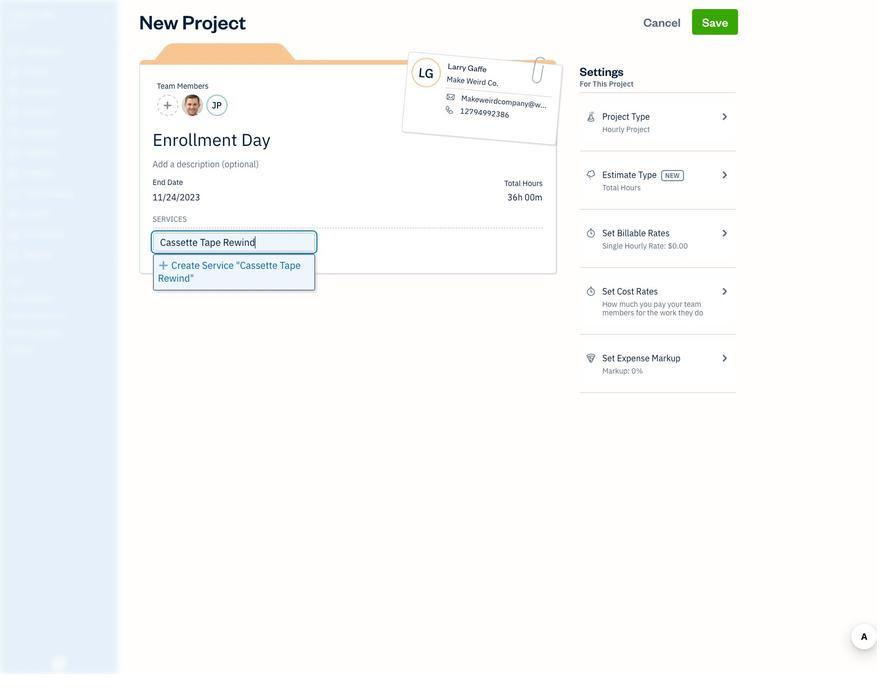 Task type: vqa. For each thing, say whether or not it's contained in the screenshot.
Main element
yes



Task type: locate. For each thing, give the bounding box(es) containing it.
2 chevronright image from the top
[[720, 227, 729, 239]]

0 vertical spatial set
[[602, 228, 615, 238]]

total
[[504, 179, 521, 188], [602, 183, 619, 192]]

do
[[695, 308, 703, 318]]

larry
[[447, 61, 466, 73]]

date
[[167, 177, 183, 187]]

settings image
[[8, 345, 114, 354]]

hourly down project type
[[602, 125, 625, 134]]

makeweirdcompany@weird.co
[[461, 93, 564, 112]]

3 chevronright image from the top
[[720, 285, 729, 298]]

4 chevronright image from the top
[[720, 352, 729, 365]]

end date
[[153, 177, 183, 187]]

team members
[[157, 81, 209, 91]]

create service "cassette tape rewind"
[[158, 259, 301, 284]]

set
[[602, 228, 615, 238], [602, 286, 615, 297], [602, 353, 615, 363]]

tape
[[280, 259, 301, 272]]

"cassette
[[236, 259, 278, 272]]

total down estimate
[[602, 183, 619, 192]]

0 vertical spatial type
[[631, 111, 650, 122]]

rate
[[649, 241, 664, 251]]

cancel
[[643, 14, 681, 29]]

dashboard image
[[7, 47, 20, 57]]

hours
[[523, 179, 543, 188], [621, 183, 641, 192]]

hourly down set billable rates on the right of the page
[[625, 241, 647, 251]]

$0.00
[[668, 241, 688, 251]]

how
[[602, 299, 618, 309]]

set up markup:
[[602, 353, 615, 363]]

settings for this project
[[580, 64, 634, 89]]

rates
[[648, 228, 670, 238], [636, 286, 658, 297]]

plus image
[[158, 259, 169, 272]]

hourly project
[[602, 125, 650, 134]]

0 horizontal spatial hours
[[523, 179, 543, 188]]

2 set from the top
[[602, 286, 615, 297]]

1 vertical spatial rates
[[636, 286, 658, 297]]

chevronright image
[[720, 110, 729, 123], [720, 227, 729, 239], [720, 285, 729, 298], [720, 352, 729, 365]]

team members image
[[8, 294, 114, 303]]

client image
[[7, 67, 20, 78]]

0 vertical spatial rates
[[648, 228, 670, 238]]

hours down estimate type
[[621, 183, 641, 192]]

money image
[[7, 209, 20, 220]]

they
[[678, 308, 693, 318]]

expenses image
[[586, 352, 596, 365]]

total up hourly budget text field
[[504, 179, 521, 188]]

set for set cost rates
[[602, 286, 615, 297]]

project type
[[602, 111, 650, 122]]

1 set from the top
[[602, 228, 615, 238]]

1 chevronright image from the top
[[720, 110, 729, 123]]

Hourly Budget text field
[[508, 192, 543, 203]]

project image
[[7, 168, 20, 179]]

new
[[665, 172, 680, 180]]

chevronright image for project type
[[720, 110, 729, 123]]

end
[[153, 177, 166, 187]]

1 vertical spatial set
[[602, 286, 615, 297]]

co.
[[487, 78, 499, 88]]

cancel button
[[634, 9, 690, 35]]

1 horizontal spatial total hours
[[602, 183, 641, 192]]

project inside settings for this project
[[609, 79, 634, 89]]

2 vertical spatial set
[[602, 353, 615, 363]]

Project Name text field
[[153, 129, 447, 150]]

1 vertical spatial hourly
[[625, 241, 647, 251]]

chevronright image
[[720, 168, 729, 181]]

project
[[182, 9, 246, 34], [609, 79, 634, 89], [602, 111, 629, 122], [626, 125, 650, 134]]

hourly
[[602, 125, 625, 134], [625, 241, 647, 251]]

markup: 0%
[[602, 366, 643, 376]]

save button
[[692, 9, 738, 35]]

rates up you
[[636, 286, 658, 297]]

total hours
[[504, 179, 543, 188], [602, 183, 641, 192]]

work
[[660, 308, 677, 318]]

type left new
[[638, 169, 657, 180]]

markup
[[652, 353, 681, 363]]

type
[[631, 111, 650, 122], [638, 169, 657, 180]]

chevronright image for set cost rates
[[720, 285, 729, 298]]

report image
[[7, 250, 20, 260]]

create
[[171, 259, 200, 272]]

estimates image
[[586, 168, 596, 181]]

total hours down estimate
[[602, 183, 641, 192]]

1 vertical spatial type
[[638, 169, 657, 180]]

rates up rate
[[648, 228, 670, 238]]

3 set from the top
[[602, 353, 615, 363]]

0 vertical spatial hourly
[[602, 125, 625, 134]]

set up single
[[602, 228, 615, 238]]

add team member image
[[163, 99, 172, 112]]

type up hourly project
[[631, 111, 650, 122]]

turtle
[[9, 10, 39, 20]]

hours up hourly budget text field
[[523, 179, 543, 188]]

total hours up hourly budget text field
[[504, 179, 543, 188]]

billable
[[617, 228, 646, 238]]

chart image
[[7, 229, 20, 240]]

set up how
[[602, 286, 615, 297]]

rewind"
[[158, 272, 194, 284]]



Task type: describe. For each thing, give the bounding box(es) containing it.
lg
[[418, 63, 434, 82]]

service
[[202, 259, 234, 272]]

rates for set cost rates
[[636, 286, 658, 297]]

settings
[[580, 64, 624, 79]]

jp
[[212, 100, 222, 111]]

items and services image
[[8, 311, 114, 320]]

estimate image
[[7, 87, 20, 98]]

new
[[139, 9, 178, 34]]

apps image
[[8, 277, 114, 285]]

End date in  format text field
[[153, 192, 283, 203]]

estimate type
[[602, 169, 657, 180]]

set for set billable rates
[[602, 228, 615, 238]]

rates for set billable rates
[[648, 228, 670, 238]]

single hourly rate : $0.00
[[602, 241, 688, 251]]

expense
[[617, 353, 650, 363]]

type for estimate type
[[638, 169, 657, 180]]

much
[[619, 299, 638, 309]]

single
[[602, 241, 623, 251]]

set billable rates
[[602, 228, 670, 238]]

save
[[702, 14, 728, 29]]

pay
[[654, 299, 666, 309]]

:
[[664, 241, 666, 251]]

set cost rates
[[602, 286, 658, 297]]

invoice image
[[7, 107, 20, 118]]

projects image
[[586, 110, 596, 123]]

larry gaffe make weird co.
[[446, 61, 499, 88]]

team
[[684, 299, 701, 309]]

freshbooks image
[[50, 657, 67, 670]]

set for set expense markup
[[602, 353, 615, 363]]

Type to add a service text field
[[154, 234, 314, 251]]

members
[[602, 308, 634, 318]]

envelope image
[[445, 92, 456, 102]]

timer image
[[7, 189, 20, 199]]

expense image
[[7, 148, 20, 159]]

12794992386
[[460, 106, 510, 120]]

you
[[640, 299, 652, 309]]

for
[[580, 79, 591, 89]]

for
[[636, 308, 645, 318]]

new project
[[139, 9, 246, 34]]

0 horizontal spatial total hours
[[504, 179, 543, 188]]

team
[[157, 81, 175, 91]]

weird
[[466, 76, 486, 87]]

turtle inc owner
[[9, 10, 56, 29]]

the
[[647, 308, 658, 318]]

0%
[[632, 366, 643, 376]]

0 horizontal spatial total
[[504, 179, 521, 188]]

estimate
[[602, 169, 636, 180]]

chevronright image for set billable rates
[[720, 227, 729, 239]]

timetracking image
[[586, 285, 596, 298]]

payment image
[[7, 128, 20, 138]]

services
[[153, 214, 187, 224]]

inc
[[41, 10, 56, 20]]

how much you pay your team members for the work they do
[[602, 299, 703, 318]]

make
[[446, 74, 465, 85]]

1 horizontal spatial hours
[[621, 183, 641, 192]]

cost
[[617, 286, 634, 297]]

1 horizontal spatial total
[[602, 183, 619, 192]]

create service "cassette tape rewind" list box
[[154, 255, 314, 290]]

this
[[593, 79, 607, 89]]

Project Description text field
[[153, 158, 447, 171]]

your
[[668, 299, 682, 309]]

chevronright image for set expense markup
[[720, 352, 729, 365]]

timetracking image
[[586, 227, 596, 239]]

phone image
[[444, 105, 455, 115]]

gaffe
[[467, 63, 487, 74]]

bank connections image
[[8, 328, 114, 337]]

type for project type
[[631, 111, 650, 122]]

members
[[177, 81, 209, 91]]

main element
[[0, 0, 144, 674]]

owner
[[9, 21, 28, 29]]

set expense markup
[[602, 353, 681, 363]]

markup:
[[602, 366, 630, 376]]



